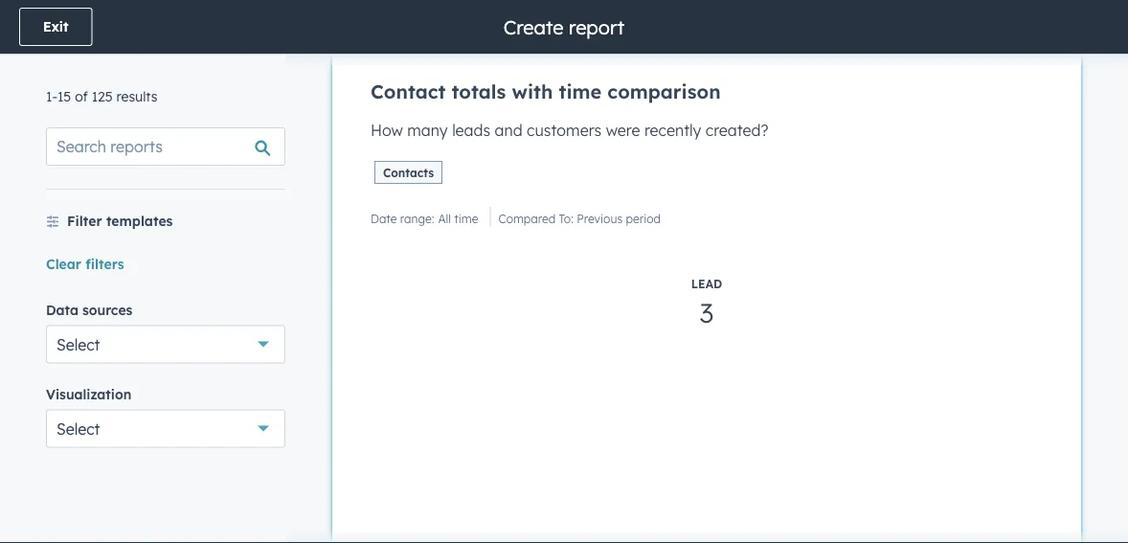 Task type: describe. For each thing, give the bounding box(es) containing it.
125
[[92, 88, 113, 105]]

were
[[606, 121, 640, 140]]

exit link
[[19, 8, 92, 46]]

range:
[[400, 211, 434, 226]]

select for visualization
[[57, 419, 100, 438]]

contact
[[371, 80, 446, 103]]

date range: all time
[[371, 211, 478, 226]]

results
[[116, 88, 158, 105]]

page section element
[[0, 0, 1128, 54]]

select button for visualization
[[46, 409, 285, 448]]

previous
[[577, 211, 623, 226]]

to:
[[559, 211, 574, 226]]

lead
[[691, 276, 722, 291]]

contact totals with time comparison
[[371, 80, 721, 103]]

comparison
[[608, 80, 721, 103]]

with
[[512, 80, 553, 103]]

exit
[[43, 18, 68, 35]]

1-15 of 125 results
[[46, 88, 158, 105]]

contacts
[[383, 165, 434, 180]]

data sources
[[46, 301, 133, 318]]

compared to: previous period
[[499, 211, 661, 226]]

date
[[371, 211, 397, 226]]

filters
[[86, 255, 124, 272]]

all
[[438, 211, 451, 226]]

leads
[[452, 121, 491, 140]]

how
[[371, 121, 403, 140]]

templates
[[106, 213, 173, 229]]

filter
[[67, 213, 102, 229]]

1-
[[46, 88, 57, 105]]

data
[[46, 301, 78, 318]]

select button for data sources
[[46, 325, 285, 364]]

sources
[[82, 301, 133, 318]]

period
[[626, 211, 661, 226]]



Task type: locate. For each thing, give the bounding box(es) containing it.
select for data sources
[[57, 335, 100, 354]]

customers
[[527, 121, 602, 140]]

select button down sources
[[46, 325, 285, 364]]

Search search field
[[46, 127, 285, 166]]

1 horizontal spatial time
[[559, 80, 602, 103]]

select button
[[46, 325, 285, 364], [46, 409, 285, 448]]

visualization
[[46, 386, 131, 402]]

create
[[504, 15, 564, 39]]

lead 3
[[691, 276, 722, 330]]

1 vertical spatial select
[[57, 419, 100, 438]]

recently
[[645, 121, 701, 140]]

0 vertical spatial select button
[[46, 325, 285, 364]]

report
[[569, 15, 625, 39]]

of
[[75, 88, 88, 105]]

select down visualization
[[57, 419, 100, 438]]

filter templates
[[67, 213, 173, 229]]

clear filters
[[46, 255, 124, 272]]

time
[[559, 80, 602, 103], [454, 211, 478, 226]]

select
[[57, 335, 100, 354], [57, 419, 100, 438]]

1 vertical spatial select button
[[46, 409, 285, 448]]

time up how many leads and customers were recently created?
[[559, 80, 602, 103]]

15
[[57, 88, 71, 105]]

time for all
[[454, 211, 478, 226]]

0 vertical spatial time
[[559, 80, 602, 103]]

none checkbox containing 3
[[331, 40, 1082, 543]]

created?
[[706, 121, 769, 140]]

1 vertical spatial time
[[454, 211, 478, 226]]

select button down visualization
[[46, 409, 285, 448]]

3
[[700, 296, 714, 330]]

time for with
[[559, 80, 602, 103]]

2 select from the top
[[57, 419, 100, 438]]

0 horizontal spatial time
[[454, 211, 478, 226]]

clear filters button
[[46, 252, 124, 275]]

and
[[495, 121, 523, 140]]

1 select from the top
[[57, 335, 100, 354]]

compared
[[499, 211, 556, 226]]

time right the all
[[454, 211, 478, 226]]

totals
[[452, 80, 506, 103]]

0 vertical spatial select
[[57, 335, 100, 354]]

how many leads and customers were recently created?
[[371, 121, 769, 140]]

select down data sources
[[57, 335, 100, 354]]

many
[[407, 121, 448, 140]]

clear
[[46, 255, 81, 272]]

2 select button from the top
[[46, 409, 285, 448]]

None checkbox
[[331, 40, 1082, 543]]

create report
[[504, 15, 625, 39]]

1 select button from the top
[[46, 325, 285, 364]]



Task type: vqa. For each thing, say whether or not it's contained in the screenshot.
sales link
no



